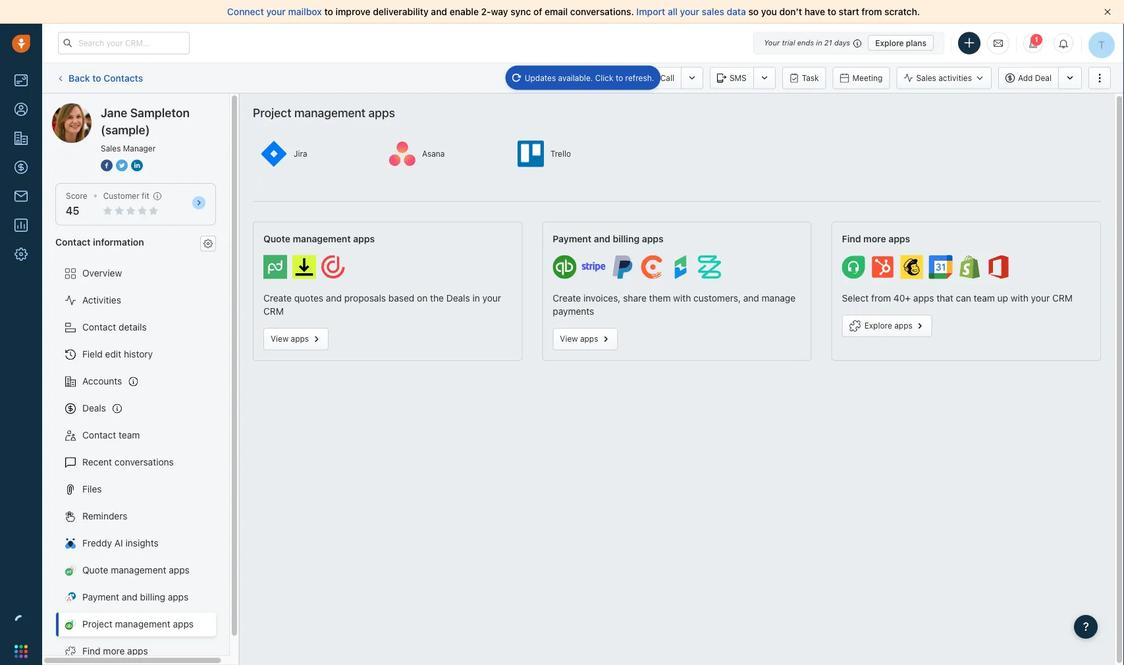 Task type: describe. For each thing, give the bounding box(es) containing it.
trial
[[782, 39, 796, 47]]

sales for sales activities
[[917, 73, 937, 83]]

contact information
[[55, 236, 144, 247]]

apps inside button
[[895, 321, 913, 331]]

email image
[[994, 38, 1004, 49]]

explore for explore apps
[[865, 321, 893, 331]]

to right click
[[616, 73, 624, 82]]

email
[[545, 6, 568, 17]]

1 vertical spatial team
[[119, 430, 140, 441]]

sync
[[511, 6, 531, 17]]

1 link
[[1024, 33, 1044, 53]]

contact details
[[82, 322, 147, 333]]

recent conversations
[[82, 457, 174, 468]]

freddy ai insights
[[82, 538, 159, 549]]

manage
[[762, 293, 796, 304]]

back to contacts
[[69, 72, 143, 83]]

sales
[[702, 6, 725, 17]]

view apps for create invoices, share them with customers, and manage payments
[[560, 335, 599, 344]]

that
[[937, 293, 954, 304]]

score 45
[[66, 191, 87, 217]]

reminders
[[82, 511, 128, 522]]

0 vertical spatial payment and billing apps
[[553, 233, 664, 244]]

your right up
[[1032, 293, 1050, 304]]

all
[[668, 6, 678, 17]]

invoices,
[[584, 293, 621, 304]]

0 horizontal spatial payment
[[82, 592, 119, 603]]

details
[[119, 322, 147, 333]]

have
[[805, 6, 826, 17]]

days
[[835, 39, 851, 47]]

payments
[[553, 306, 595, 317]]

can
[[956, 293, 972, 304]]

create for create quotes and proposals based on the deals in your crm
[[264, 293, 292, 304]]

sms
[[730, 73, 747, 83]]

with inside create invoices, share them with customers, and manage payments
[[674, 293, 691, 304]]

plans
[[907, 38, 927, 47]]

connect
[[227, 6, 264, 17]]

score
[[66, 191, 87, 201]]

overview
[[82, 268, 122, 279]]

explore for explore plans
[[876, 38, 904, 47]]

task
[[802, 73, 819, 83]]

updates
[[525, 73, 556, 82]]

ends
[[798, 39, 815, 47]]

call button
[[641, 67, 681, 89]]

activities
[[939, 73, 973, 83]]

0 vertical spatial (sample)
[[149, 103, 187, 114]]

meeting
[[853, 73, 883, 83]]

back
[[69, 72, 90, 83]]

0 vertical spatial project management apps
[[253, 105, 395, 120]]

0 vertical spatial from
[[862, 6, 883, 17]]

add deal button
[[999, 67, 1059, 89]]

click
[[595, 73, 614, 82]]

files
[[82, 484, 102, 495]]

deal
[[1036, 73, 1052, 83]]

to left 'start'
[[828, 6, 837, 17]]

view apps for create quotes and proposals based on the deals in your crm
[[271, 335, 309, 344]]

contacts
[[104, 72, 143, 83]]

freshworks switcher image
[[14, 645, 28, 658]]

history
[[124, 349, 153, 360]]

1 vertical spatial from
[[872, 293, 892, 304]]

quotes
[[294, 293, 324, 304]]

freddy
[[82, 538, 112, 549]]

sales manager
[[101, 144, 156, 153]]

call
[[661, 73, 675, 83]]

of
[[534, 6, 543, 17]]

contact for contact details
[[82, 322, 116, 333]]

2 with from the left
[[1011, 293, 1029, 304]]

customers,
[[694, 293, 741, 304]]

0 horizontal spatial billing
[[140, 592, 165, 603]]

email button
[[587, 67, 634, 89]]

1 vertical spatial project
[[82, 619, 113, 630]]

fit
[[142, 191, 149, 201]]

0 horizontal spatial payment and billing apps
[[82, 592, 189, 603]]

based
[[389, 293, 415, 304]]

1 horizontal spatial billing
[[613, 233, 640, 244]]

customer fit
[[103, 191, 149, 201]]

0 vertical spatial team
[[974, 293, 996, 304]]

manager
[[123, 144, 156, 153]]

1 vertical spatial quote management apps
[[82, 565, 190, 576]]

conversations.
[[571, 6, 634, 17]]

accounts
[[82, 376, 122, 387]]

enable
[[450, 6, 479, 17]]

select
[[843, 293, 869, 304]]

and up "invoices,"
[[594, 233, 611, 244]]

to right mailbox
[[325, 6, 333, 17]]

improve
[[336, 6, 371, 17]]

and inside create quotes and proposals based on the deals in your crm
[[326, 293, 342, 304]]

information
[[93, 236, 144, 247]]

available.
[[559, 73, 593, 82]]

explore plans link
[[869, 35, 934, 51]]

don't
[[780, 6, 803, 17]]

way
[[491, 6, 508, 17]]

mng settings image
[[204, 239, 213, 248]]

share
[[624, 293, 647, 304]]

0 horizontal spatial more
[[103, 646, 125, 657]]

21
[[825, 39, 833, 47]]

sampleton up manager
[[130, 105, 190, 120]]

so
[[749, 6, 759, 17]]

select from 40+ apps that can team up with your crm
[[843, 293, 1073, 304]]

them
[[650, 293, 671, 304]]

1 vertical spatial (sample)
[[101, 123, 150, 137]]

deliverability
[[373, 6, 429, 17]]

task button
[[783, 67, 827, 89]]

jira
[[294, 149, 307, 159]]

and left enable
[[431, 6, 447, 17]]

and down freddy ai insights
[[122, 592, 138, 603]]

meeting button
[[833, 67, 891, 89]]

your left mailbox
[[267, 6, 286, 17]]

up
[[998, 293, 1009, 304]]

recent
[[82, 457, 112, 468]]

mailbox
[[288, 6, 322, 17]]

sales for sales manager
[[101, 144, 121, 153]]

contact for contact team
[[82, 430, 116, 441]]



Task type: vqa. For each thing, say whether or not it's contained in the screenshot.
ADD
yes



Task type: locate. For each thing, give the bounding box(es) containing it.
from right 'start'
[[862, 6, 883, 17]]

(sample)
[[149, 103, 187, 114], [101, 123, 150, 137]]

sales
[[917, 73, 937, 83], [101, 144, 121, 153]]

import all your sales data link
[[637, 6, 749, 17]]

1 horizontal spatial project
[[253, 105, 292, 120]]

view apps down payments
[[560, 335, 599, 344]]

1 vertical spatial payment and billing apps
[[82, 592, 189, 603]]

1 vertical spatial more
[[103, 646, 125, 657]]

1 horizontal spatial payment
[[553, 233, 592, 244]]

1
[[1035, 36, 1039, 44]]

more
[[864, 233, 887, 244], [103, 646, 125, 657]]

deals inside create quotes and proposals based on the deals in your crm
[[447, 293, 470, 304]]

activities
[[82, 295, 121, 306]]

1 vertical spatial explore
[[865, 321, 893, 331]]

apps
[[369, 105, 395, 120], [353, 233, 375, 244], [642, 233, 664, 244], [889, 233, 911, 244], [914, 293, 935, 304], [895, 321, 913, 331], [291, 335, 309, 344], [580, 335, 599, 344], [169, 565, 190, 576], [168, 592, 189, 603], [173, 619, 194, 630], [127, 646, 148, 657]]

view apps button for quotes
[[264, 328, 329, 350]]

team
[[974, 293, 996, 304], [119, 430, 140, 441]]

find more apps
[[843, 233, 911, 244], [82, 646, 148, 657]]

payment and billing apps up "invoices,"
[[553, 233, 664, 244]]

2 view from the left
[[560, 335, 578, 344]]

0 vertical spatial project
[[253, 105, 292, 120]]

refresh.
[[626, 73, 655, 82]]

your
[[764, 39, 780, 47]]

in left 21
[[817, 39, 823, 47]]

1 horizontal spatial view apps
[[560, 335, 599, 344]]

view for create invoices, share them with customers, and manage payments
[[560, 335, 578, 344]]

and inside create invoices, share them with customers, and manage payments
[[744, 293, 760, 304]]

0 vertical spatial billing
[[613, 233, 640, 244]]

to right the back
[[92, 72, 101, 83]]

2 view apps from the left
[[560, 335, 599, 344]]

field edit history
[[82, 349, 153, 360]]

0 vertical spatial crm
[[1053, 293, 1073, 304]]

close image
[[1105, 9, 1112, 15]]

crm for create quotes and proposals based on the deals in your crm
[[264, 306, 284, 317]]

0 horizontal spatial view apps
[[271, 335, 309, 344]]

create
[[264, 293, 292, 304], [553, 293, 581, 304]]

start
[[839, 6, 860, 17]]

view apps button down payments
[[553, 328, 618, 350]]

1 vertical spatial deals
[[82, 403, 106, 414]]

1 horizontal spatial with
[[1011, 293, 1029, 304]]

0 horizontal spatial crm
[[264, 306, 284, 317]]

your trial ends in 21 days
[[764, 39, 851, 47]]

1 horizontal spatial deals
[[447, 293, 470, 304]]

trello
[[551, 149, 571, 159]]

create invoices, share them with customers, and manage payments
[[553, 293, 796, 317]]

ai
[[115, 538, 123, 549]]

deals down accounts
[[82, 403, 106, 414]]

1 view from the left
[[271, 335, 289, 344]]

0 horizontal spatial view apps button
[[264, 328, 329, 350]]

on
[[417, 293, 428, 304]]

contact for contact information
[[55, 236, 91, 247]]

(sample) up sales manager
[[101, 123, 150, 137]]

40+
[[894, 293, 911, 304]]

explore plans
[[876, 38, 927, 47]]

1 horizontal spatial project management apps
[[253, 105, 395, 120]]

quote
[[264, 233, 291, 244], [82, 565, 108, 576]]

1 horizontal spatial create
[[553, 293, 581, 304]]

jane
[[78, 103, 99, 114], [101, 105, 127, 120]]

and left manage
[[744, 293, 760, 304]]

0 vertical spatial contact
[[55, 236, 91, 247]]

view for create quotes and proposals based on the deals in your crm
[[271, 335, 289, 344]]

sales left activities
[[917, 73, 937, 83]]

sampleton
[[101, 103, 147, 114], [130, 105, 190, 120]]

you
[[762, 6, 777, 17]]

crm inside create quotes and proposals based on the deals in your crm
[[264, 306, 284, 317]]

view apps button for invoices,
[[553, 328, 618, 350]]

create inside create quotes and proposals based on the deals in your crm
[[264, 293, 292, 304]]

1 horizontal spatial more
[[864, 233, 887, 244]]

1 vertical spatial crm
[[264, 306, 284, 317]]

explore down select
[[865, 321, 893, 331]]

explore apps button
[[843, 315, 933, 337]]

view apps down the quotes
[[271, 335, 309, 344]]

1 horizontal spatial find more apps
[[843, 233, 911, 244]]

and
[[431, 6, 447, 17], [594, 233, 611, 244], [326, 293, 342, 304], [744, 293, 760, 304], [122, 592, 138, 603]]

sales activities
[[917, 73, 973, 83]]

0 horizontal spatial quote management apps
[[82, 565, 190, 576]]

connect your mailbox to improve deliverability and enable 2-way sync of email conversations. import all your sales data so you don't have to start from scratch.
[[227, 6, 921, 17]]

explore
[[876, 38, 904, 47], [865, 321, 893, 331]]

create quotes and proposals based on the deals in your crm
[[264, 293, 502, 317]]

sms button
[[710, 67, 754, 89]]

from
[[862, 6, 883, 17], [872, 293, 892, 304]]

1 vertical spatial find
[[82, 646, 101, 657]]

to
[[325, 6, 333, 17], [828, 6, 837, 17], [92, 72, 101, 83], [616, 73, 624, 82]]

(sample) up manager
[[149, 103, 187, 114]]

1 horizontal spatial payment and billing apps
[[553, 233, 664, 244]]

crm
[[1053, 293, 1073, 304], [264, 306, 284, 317]]

0 horizontal spatial create
[[264, 293, 292, 304]]

1 horizontal spatial view
[[560, 335, 578, 344]]

payment
[[553, 233, 592, 244], [82, 592, 119, 603]]

1 vertical spatial find more apps
[[82, 646, 148, 657]]

explore inside button
[[865, 321, 893, 331]]

1 vertical spatial in
[[473, 293, 480, 304]]

team left up
[[974, 293, 996, 304]]

payment and billing apps down insights
[[82, 592, 189, 603]]

0 horizontal spatial team
[[119, 430, 140, 441]]

contact up recent
[[82, 430, 116, 441]]

connect your mailbox link
[[227, 6, 325, 17]]

team up recent conversations
[[119, 430, 140, 441]]

jane sampleton (sample) up manager
[[101, 105, 190, 137]]

2 view apps button from the left
[[553, 328, 618, 350]]

back to contacts link
[[55, 68, 144, 88]]

jane down the back
[[78, 103, 99, 114]]

create left the quotes
[[264, 293, 292, 304]]

1 vertical spatial contact
[[82, 322, 116, 333]]

find
[[843, 233, 862, 244], [82, 646, 101, 657]]

0 vertical spatial more
[[864, 233, 887, 244]]

deals
[[447, 293, 470, 304], [82, 403, 106, 414]]

create up payments
[[553, 293, 581, 304]]

45
[[66, 205, 79, 217]]

0 horizontal spatial jane
[[78, 103, 99, 114]]

linkedin circled image
[[131, 158, 143, 172]]

1 vertical spatial sales
[[101, 144, 121, 153]]

customer
[[103, 191, 140, 201]]

1 horizontal spatial crm
[[1053, 293, 1073, 304]]

view apps button down the quotes
[[264, 328, 329, 350]]

conversations
[[115, 457, 174, 468]]

2 create from the left
[[553, 293, 581, 304]]

your right the
[[483, 293, 502, 304]]

0 horizontal spatial find
[[82, 646, 101, 657]]

1 vertical spatial quote
[[82, 565, 108, 576]]

1 with from the left
[[674, 293, 691, 304]]

0 vertical spatial find more apps
[[843, 233, 911, 244]]

facebook circled image
[[101, 158, 113, 172]]

explore left plans
[[876, 38, 904, 47]]

data
[[727, 6, 747, 17]]

call link
[[641, 67, 681, 89]]

edit
[[105, 349, 121, 360]]

0 horizontal spatial view
[[271, 335, 289, 344]]

0 horizontal spatial project management apps
[[82, 619, 194, 630]]

proposals
[[344, 293, 386, 304]]

deals right the
[[447, 293, 470, 304]]

email
[[607, 73, 627, 83]]

in inside create quotes and proposals based on the deals in your crm
[[473, 293, 480, 304]]

scratch.
[[885, 6, 921, 17]]

1 horizontal spatial view apps button
[[553, 328, 618, 350]]

1 horizontal spatial jane
[[101, 105, 127, 120]]

asana
[[422, 149, 445, 159]]

in right the
[[473, 293, 480, 304]]

view
[[271, 335, 289, 344], [560, 335, 578, 344]]

add deal
[[1019, 73, 1052, 83]]

0 vertical spatial find
[[843, 233, 862, 244]]

jane down back to contacts
[[101, 105, 127, 120]]

1 horizontal spatial quote
[[264, 233, 291, 244]]

0 horizontal spatial quote
[[82, 565, 108, 576]]

2 vertical spatial contact
[[82, 430, 116, 441]]

0 vertical spatial quote
[[264, 233, 291, 244]]

0 vertical spatial quote management apps
[[264, 233, 375, 244]]

twitter circled image
[[116, 158, 128, 172]]

with right up
[[1011, 293, 1029, 304]]

1 vertical spatial billing
[[140, 592, 165, 603]]

crm for select from 40+ apps that can team up with your crm
[[1053, 293, 1073, 304]]

1 vertical spatial project management apps
[[82, 619, 194, 630]]

0 vertical spatial sales
[[917, 73, 937, 83]]

0 vertical spatial payment
[[553, 233, 592, 244]]

import
[[637, 6, 666, 17]]

your inside create quotes and proposals based on the deals in your crm
[[483, 293, 502, 304]]

1 view apps button from the left
[[264, 328, 329, 350]]

create for create invoices, share them with customers, and manage payments
[[553, 293, 581, 304]]

contact down activities
[[82, 322, 116, 333]]

0 horizontal spatial deals
[[82, 403, 106, 414]]

1 vertical spatial payment
[[82, 592, 119, 603]]

0 horizontal spatial find more apps
[[82, 646, 148, 657]]

Search your CRM... text field
[[58, 32, 190, 54]]

1 horizontal spatial quote management apps
[[264, 233, 375, 244]]

contact down the 45
[[55, 236, 91, 247]]

quote management apps down insights
[[82, 565, 190, 576]]

0 vertical spatial in
[[817, 39, 823, 47]]

1 horizontal spatial sales
[[917, 73, 937, 83]]

0 vertical spatial explore
[[876, 38, 904, 47]]

management
[[294, 105, 366, 120], [293, 233, 351, 244], [111, 565, 166, 576], [115, 619, 171, 630]]

0 horizontal spatial in
[[473, 293, 480, 304]]

with right them
[[674, 293, 691, 304]]

1 horizontal spatial team
[[974, 293, 996, 304]]

sales up facebook circled image
[[101, 144, 121, 153]]

quote management apps up the quotes
[[264, 233, 375, 244]]

jane sampleton (sample) down 'contacts'
[[78, 103, 187, 114]]

0 vertical spatial deals
[[447, 293, 470, 304]]

your right the all
[[680, 6, 700, 17]]

0 horizontal spatial with
[[674, 293, 691, 304]]

billing down insights
[[140, 592, 165, 603]]

contact team
[[82, 430, 140, 441]]

updates available. click to refresh. link
[[506, 66, 661, 90]]

1 horizontal spatial in
[[817, 39, 823, 47]]

and right the quotes
[[326, 293, 342, 304]]

billing up share
[[613, 233, 640, 244]]

1 create from the left
[[264, 293, 292, 304]]

explore apps
[[865, 321, 913, 331]]

the
[[430, 293, 444, 304]]

from left 40+ at the right of the page
[[872, 293, 892, 304]]

sampleton down 'contacts'
[[101, 103, 147, 114]]

quote management apps
[[264, 233, 375, 244], [82, 565, 190, 576]]

jane inside jane sampleton (sample)
[[101, 105, 127, 120]]

updates available. click to refresh.
[[525, 73, 655, 82]]

1 view apps from the left
[[271, 335, 309, 344]]

0 horizontal spatial sales
[[101, 144, 121, 153]]

create inside create invoices, share them with customers, and manage payments
[[553, 293, 581, 304]]

1 horizontal spatial find
[[843, 233, 862, 244]]

0 horizontal spatial project
[[82, 619, 113, 630]]



